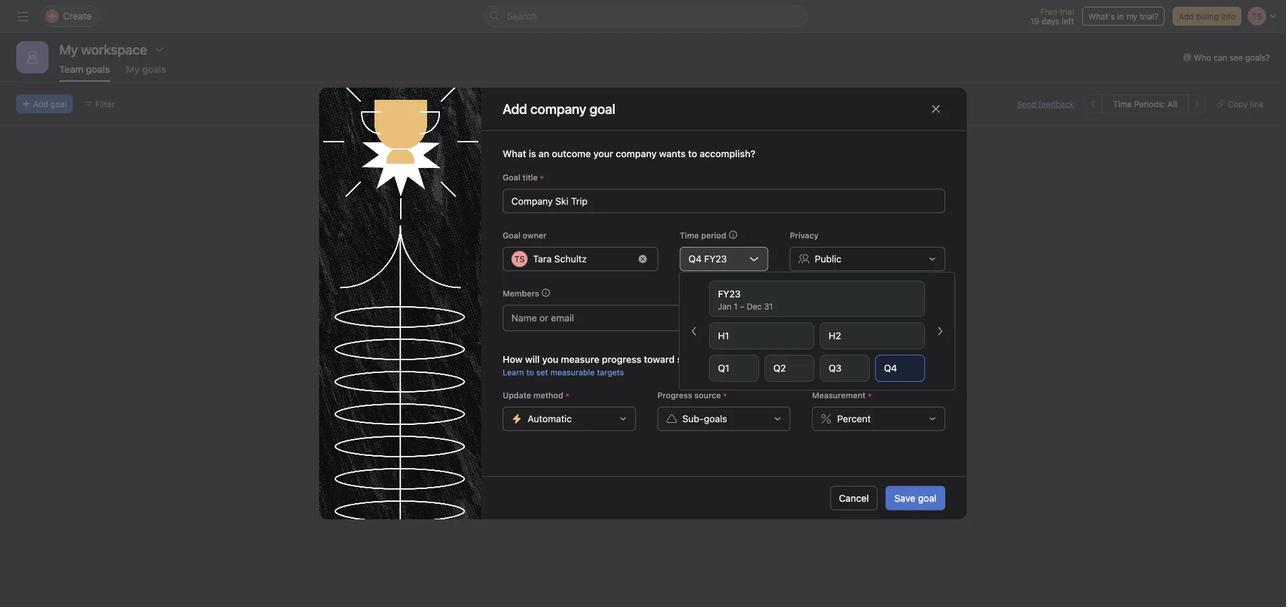 Task type: describe. For each thing, give the bounding box(es) containing it.
you
[[542, 354, 559, 365]]

to accomplish?
[[688, 148, 756, 159]]

percent
[[837, 413, 871, 425]]

add goal button
[[16, 94, 73, 113]]

goals for team goals
[[86, 64, 110, 75]]

pt. i
[[350, 359, 368, 370]]

method
[[534, 391, 563, 400]]

trial
[[1060, 7, 1075, 16]]

at
[[879, 360, 888, 369]]

add billing info
[[1179, 11, 1236, 21]]

what
[[503, 148, 526, 159]]

goals for sub-goals
[[704, 413, 727, 425]]

edit.
[[772, 181, 792, 192]]

and
[[539, 181, 555, 192]]

jan
[[718, 302, 732, 311]]

privacy
[[790, 231, 819, 240]]

progress
[[658, 391, 692, 400]]

bk button
[[920, 304, 936, 321]]

search button
[[484, 5, 808, 27]]

owner
[[523, 231, 547, 240]]

add billing info button
[[1173, 7, 1242, 26]]

team
[[59, 64, 83, 75]]

sub-
[[683, 413, 704, 425]]

a
[[372, 271, 378, 282]]

q2
[[774, 363, 786, 374]]

q4 for q4
[[884, 363, 897, 374]]

bk
[[923, 308, 933, 317]]

0 horizontal spatial required image
[[538, 173, 546, 182]]

company goal
[[531, 101, 616, 117]]

source
[[695, 391, 721, 400]]

search list box
[[484, 5, 808, 27]]

q3
[[829, 363, 842, 374]]

progress source
[[658, 391, 721, 400]]

to inside how will you measure progress toward success? learn to set measurable targets
[[527, 368, 534, 377]]

your inside add company goal dialog
[[594, 148, 614, 159]]

no status • 0%
[[867, 272, 925, 281]]

toward success?
[[644, 354, 719, 365]]

my workspace
[[59, 41, 147, 57]]

my
[[126, 64, 140, 75]]

time
[[680, 231, 699, 240]]

q4 for q4 fy23
[[689, 253, 702, 265]]

inspired.
[[579, 181, 616, 192]]

1 horizontal spatial can
[[1214, 53, 1228, 62]]

next year image
[[935, 326, 946, 337]]

required image for percent
[[866, 391, 874, 400]]

full
[[705, 181, 719, 192]]

2 • from the top
[[906, 360, 910, 369]]

test a
[[350, 271, 378, 282]]

add for add your company mission to align your work and stay inspired. only members with full access can edit.
[[340, 181, 357, 192]]

only
[[619, 181, 639, 192]]

tara
[[533, 253, 552, 265]]

copy link
[[1228, 99, 1264, 109]]

q1
[[718, 363, 730, 374]]

stay
[[558, 181, 576, 192]]

copy link button
[[1211, 94, 1270, 113]]

goal title
[[503, 173, 538, 182]]

measurable
[[551, 368, 595, 377]]

set
[[536, 368, 548, 377]]

1 • from the top
[[906, 272, 910, 281]]

my goals link
[[126, 64, 166, 82]]

required image
[[563, 391, 572, 400]]

cancel button
[[830, 486, 878, 511]]

1
[[734, 302, 738, 311]]

automatic button
[[503, 407, 636, 431]]

billing
[[1197, 11, 1219, 21]]

1 0% from the top
[[913, 272, 925, 281]]

trial?
[[1140, 11, 1159, 21]]

1 horizontal spatial your
[[494, 181, 513, 192]]

is
[[529, 148, 536, 159]]

send
[[1017, 99, 1037, 109]]

measure
[[561, 354, 600, 365]]

risk
[[890, 360, 904, 369]]

progress
[[602, 354, 642, 365]]

automatic
[[528, 413, 572, 425]]

previous year image
[[689, 326, 700, 337]]

members
[[503, 289, 539, 298]]

tara schultz
[[533, 253, 587, 265]]

measurement
[[812, 391, 866, 400]]

wants
[[659, 148, 686, 159]]

goals for my goals
[[142, 64, 166, 75]]

goal for save goal
[[918, 493, 937, 504]]

period
[[701, 231, 726, 240]]

goal for goal title
[[503, 173, 521, 182]]

my goals
[[126, 64, 166, 75]]

i
[[365, 359, 368, 370]]

add for add billing info
[[1179, 11, 1194, 21]]

• 0%
[[906, 360, 925, 369]]

access
[[721, 181, 752, 192]]

add goal
[[33, 99, 67, 109]]



Task type: locate. For each thing, give the bounding box(es) containing it.
0 vertical spatial fy23
[[704, 253, 727, 265]]

q4 fy23
[[689, 253, 727, 265]]

0 vertical spatial 0%
[[913, 272, 925, 281]]

add inside dialog
[[503, 101, 527, 117]]

1 vertical spatial goal
[[918, 493, 937, 504]]

0 horizontal spatial can
[[754, 181, 770, 192]]

2 horizontal spatial required image
[[866, 391, 874, 400]]

goals
[[340, 227, 381, 246]]

1 horizontal spatial q4
[[884, 363, 897, 374]]

0 vertical spatial goal
[[503, 173, 521, 182]]

search
[[507, 10, 537, 22]]

schultz
[[554, 253, 587, 265]]

company left mission
[[381, 181, 421, 192]]

add for add goal
[[33, 99, 48, 109]]

fy23 down period
[[704, 253, 727, 265]]

2 horizontal spatial goals
[[704, 413, 727, 425]]

1 vertical spatial can
[[754, 181, 770, 192]]

learn to set measurable targets link
[[503, 368, 624, 377]]

can left see
[[1214, 53, 1228, 62]]

send feedback link
[[1017, 98, 1074, 110]]

your right outcome
[[594, 148, 614, 159]]

0 vertical spatial •
[[906, 272, 910, 281]]

time period
[[680, 231, 726, 240]]

your right align
[[494, 181, 513, 192]]

ts down • 0% in the bottom right of the page
[[923, 396, 933, 405]]

add company goal
[[503, 101, 616, 117]]

goals right my
[[142, 64, 166, 75]]

0 horizontal spatial q4
[[689, 253, 702, 265]]

how
[[503, 354, 523, 365]]

sub-goals
[[683, 413, 727, 425]]

targets
[[597, 368, 624, 377]]

0% right status
[[913, 272, 925, 281]]

how will you measure progress toward success? learn to set measurable targets
[[503, 354, 719, 377]]

0 vertical spatial ts
[[515, 254, 525, 264]]

q4 fy23 button
[[680, 247, 769, 271]]

company inside dialog
[[616, 148, 657, 159]]

sub-goals button
[[658, 407, 791, 431]]

free trial 19 days left
[[1031, 7, 1075, 26]]

with
[[684, 181, 703, 192]]

1 horizontal spatial ts
[[923, 396, 933, 405]]

goal for goal owner
[[503, 231, 521, 240]]

can left edit.
[[754, 181, 770, 192]]

to left set
[[527, 368, 534, 377]]

–
[[740, 302, 745, 311]]

Mission title text field
[[331, 137, 399, 168]]

required image up percent dropdown button
[[866, 391, 874, 400]]

to
[[459, 181, 468, 192], [527, 368, 534, 377]]

in
[[1118, 11, 1124, 21]]

goals down my workspace
[[86, 64, 110, 75]]

goal right save
[[918, 493, 937, 504]]

at risk
[[879, 360, 904, 369]]

goals inside dropdown button
[[704, 413, 727, 425]]

2 horizontal spatial your
[[594, 148, 614, 159]]

• right the risk
[[906, 360, 910, 369]]

1 goal from the top
[[503, 173, 521, 182]]

q4 inside dropdown button
[[689, 253, 702, 265]]

0 horizontal spatial goals
[[86, 64, 110, 75]]

ts button
[[920, 392, 936, 408]]

goals down the source
[[704, 413, 727, 425]]

goal for add goal
[[51, 99, 67, 109]]

pt.
[[350, 359, 363, 370]]

h1
[[718, 330, 729, 342]]

0 vertical spatial can
[[1214, 53, 1228, 62]]

fy23
[[704, 253, 727, 265], [718, 289, 741, 300]]

work
[[516, 181, 537, 192]]

save
[[895, 493, 916, 504]]

align
[[471, 181, 491, 192]]

members
[[641, 181, 682, 192]]

left
[[1062, 16, 1075, 26]]

goal
[[503, 173, 521, 182], [503, 231, 521, 240]]

team goals link
[[59, 64, 110, 82]]

1 horizontal spatial to
[[527, 368, 534, 377]]

goals?
[[1246, 53, 1270, 62]]

Name or email text field
[[512, 310, 585, 326]]

0 vertical spatial q4
[[689, 253, 702, 265]]

mission
[[424, 181, 457, 192]]

0 horizontal spatial to
[[459, 181, 468, 192]]

required image for sub-goals
[[721, 391, 729, 400]]

who can see goals?
[[1194, 53, 1270, 62]]

• right status
[[906, 272, 910, 281]]

update
[[503, 391, 531, 400]]

goal left the title
[[503, 173, 521, 182]]

ts inside add company goal dialog
[[515, 254, 525, 264]]

to left align
[[459, 181, 468, 192]]

remove image
[[639, 255, 647, 263]]

goal inside add goal button
[[51, 99, 67, 109]]

1 vertical spatial ts
[[923, 396, 933, 405]]

send feedback
[[1017, 99, 1074, 109]]

0 horizontal spatial company
[[381, 181, 421, 192]]

fy23 inside the fy23 jan 1 – dec 31
[[718, 289, 741, 300]]

link
[[1251, 99, 1264, 109]]

fy23 jan 1 – dec 31
[[718, 289, 773, 311]]

q4 down time
[[689, 253, 702, 265]]

add for add company goal
[[503, 101, 527, 117]]

1 vertical spatial q4
[[884, 363, 897, 374]]

1 vertical spatial goal
[[503, 231, 521, 240]]

required image right work
[[538, 173, 546, 182]]

0 vertical spatial to
[[459, 181, 468, 192]]

0 horizontal spatial your
[[359, 181, 379, 192]]

1 vertical spatial to
[[527, 368, 534, 377]]

1 vertical spatial 0%
[[913, 360, 925, 369]]

goal left owner
[[503, 231, 521, 240]]

Enter goal name text field
[[503, 189, 946, 213]]

percent button
[[812, 407, 946, 431]]

required image
[[538, 173, 546, 182], [721, 391, 729, 400], [866, 391, 874, 400]]

2 0% from the top
[[913, 360, 925, 369]]

goal down team
[[51, 99, 67, 109]]

dec
[[747, 302, 762, 311]]

0 vertical spatial goal
[[51, 99, 67, 109]]

close this dialog image
[[931, 104, 942, 114]]

0% right the risk
[[913, 360, 925, 369]]

2 goal from the top
[[503, 231, 521, 240]]

goal
[[51, 99, 67, 109], [918, 493, 937, 504]]

goals
[[86, 64, 110, 75], [142, 64, 166, 75], [704, 413, 727, 425]]

add
[[1179, 11, 1194, 21], [33, 99, 48, 109], [503, 101, 527, 117], [340, 181, 357, 192]]

see
[[1230, 53, 1243, 62]]

required image up sub-goals dropdown button
[[721, 391, 729, 400]]

ts inside button
[[923, 396, 933, 405]]

fy23 inside q4 fy23 dropdown button
[[704, 253, 727, 265]]

1 horizontal spatial goal
[[918, 493, 937, 504]]

title
[[523, 173, 538, 182]]

save goal
[[895, 493, 937, 504]]

your down the mission title text box
[[359, 181, 379, 192]]

1 horizontal spatial goals
[[142, 64, 166, 75]]

what is an outcome your company wants to accomplish?
[[503, 148, 756, 159]]

fy23 up the jan
[[718, 289, 741, 300]]

no
[[867, 272, 878, 281]]

h2
[[829, 330, 841, 342]]

1 vertical spatial •
[[906, 360, 910, 369]]

free
[[1041, 7, 1058, 16]]

what's in my trial? button
[[1083, 7, 1165, 26]]

save goal button
[[886, 486, 946, 511]]

1 horizontal spatial company
[[616, 148, 657, 159]]

company
[[616, 148, 657, 159], [381, 181, 421, 192]]

1 horizontal spatial required image
[[721, 391, 729, 400]]

0%
[[913, 272, 925, 281], [913, 360, 925, 369]]

status
[[880, 272, 904, 281]]

will
[[525, 354, 540, 365]]

0 vertical spatial company
[[616, 148, 657, 159]]

who
[[1194, 53, 1212, 62]]

0 horizontal spatial ts
[[515, 254, 525, 264]]

1 vertical spatial fy23
[[718, 289, 741, 300]]

days
[[1042, 16, 1060, 26]]

q4 left • 0% in the bottom right of the page
[[884, 363, 897, 374]]

learn
[[503, 368, 524, 377]]

company up only
[[616, 148, 657, 159]]

test
[[350, 271, 369, 282]]

what's in my trial?
[[1089, 11, 1159, 21]]

my
[[1127, 11, 1138, 21]]

ts left tara
[[515, 254, 525, 264]]

0 horizontal spatial goal
[[51, 99, 67, 109]]

an
[[539, 148, 550, 159]]

goal inside the save goal button
[[918, 493, 937, 504]]

19
[[1031, 16, 1040, 26]]

add company goal dialog
[[319, 88, 967, 520]]

what's
[[1089, 11, 1115, 21]]

1 vertical spatial company
[[381, 181, 421, 192]]

31
[[764, 302, 773, 311]]



Task type: vqa. For each thing, say whether or not it's contained in the screenshot.
More actions for this task ICON on the right top
no



